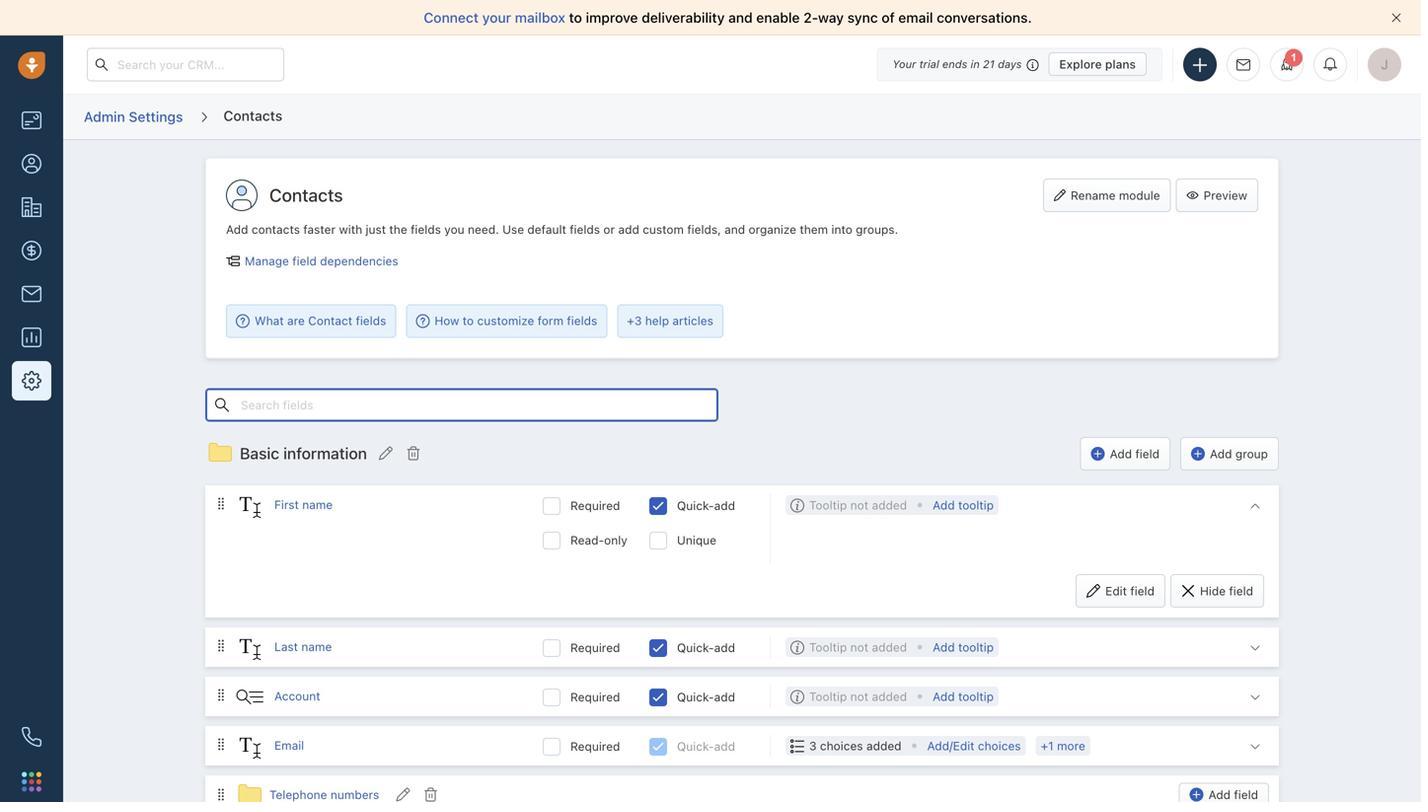 Task type: locate. For each thing, give the bounding box(es) containing it.
add
[[619, 223, 640, 236], [714, 499, 735, 513], [714, 641, 735, 655], [714, 690, 735, 704], [714, 740, 735, 754]]

form text image for last name
[[235, 635, 265, 664]]

0 vertical spatial form text image
[[235, 635, 265, 664]]

2 vertical spatial not
[[851, 690, 869, 704]]

add group
[[1210, 447, 1269, 461]]

sync
[[848, 9, 878, 26]]

1 form text image from the top
[[235, 635, 265, 664]]

0 vertical spatial add field button
[[1081, 437, 1171, 471]]

tooltip
[[810, 498, 847, 512], [810, 641, 847, 654], [810, 690, 847, 704]]

ui drag handle image down ui drag handle icon
[[215, 788, 227, 802]]

fields right form at the left top of page
[[567, 314, 598, 328]]

form text image
[[235, 635, 265, 664], [235, 733, 265, 763]]

field inside button
[[1230, 584, 1254, 598]]

need.
[[468, 223, 499, 236]]

default
[[528, 223, 567, 236]]

plans
[[1106, 57, 1136, 71]]

hide field
[[1201, 584, 1254, 598]]

basic information
[[240, 444, 367, 463]]

more
[[1057, 739, 1086, 753]]

add for account
[[714, 690, 735, 704]]

1 vertical spatial tooltip
[[959, 641, 994, 654]]

2 quick- from the top
[[677, 641, 714, 655]]

form auto_complete image
[[235, 682, 265, 712]]

basic
[[240, 444, 279, 463]]

contact
[[308, 314, 353, 328]]

how
[[435, 314, 460, 328]]

tooltip for first
[[810, 498, 847, 512]]

0 horizontal spatial add field button
[[1081, 437, 1171, 471]]

2 quick-add from the top
[[677, 641, 735, 655]]

hide field button
[[1171, 574, 1265, 608]]

what are contact fields
[[255, 314, 386, 328]]

form text image for email
[[235, 733, 265, 763]]

send email image
[[1237, 59, 1251, 71]]

+3 help articles button
[[617, 304, 724, 338]]

and
[[729, 9, 753, 26], [725, 223, 746, 236]]

1 horizontal spatial add field
[[1209, 788, 1259, 802]]

1 ui drag handle image from the top
[[215, 497, 227, 511]]

manage field dependencies
[[245, 254, 399, 268]]

2 vertical spatial tooltip
[[810, 690, 847, 704]]

0 vertical spatial name
[[302, 498, 333, 512]]

in
[[971, 58, 980, 71]]

1 horizontal spatial add field button
[[1179, 783, 1270, 803]]

field
[[293, 254, 317, 268], [1136, 447, 1160, 461], [1131, 584, 1155, 598], [1230, 584, 1254, 598], [1235, 788, 1259, 802]]

2 vertical spatial tooltip
[[959, 690, 994, 704]]

into
[[832, 223, 853, 236]]

0 horizontal spatial choices
[[820, 739, 863, 753]]

last name
[[274, 640, 332, 654]]

choices
[[820, 739, 863, 753], [978, 739, 1021, 753]]

required for email
[[571, 740, 620, 754]]

what
[[255, 314, 284, 328]]

your
[[893, 58, 917, 71]]

2 form text image from the top
[[235, 733, 265, 763]]

21
[[983, 58, 995, 71]]

quick-add for account
[[677, 690, 735, 704]]

add field
[[1110, 447, 1160, 461], [1209, 788, 1259, 802]]

0 vertical spatial add field
[[1110, 447, 1160, 461]]

add tooltip link for first
[[933, 495, 994, 515]]

contacts down search your crm... text field
[[224, 107, 283, 124]]

2 not from the top
[[851, 641, 869, 654]]

1 required from the top
[[571, 499, 620, 513]]

0 vertical spatial add tooltip
[[933, 498, 994, 512]]

to right how
[[463, 314, 474, 328]]

2 required from the top
[[571, 641, 620, 655]]

0 vertical spatial tooltip
[[959, 498, 994, 512]]

and left enable
[[729, 9, 753, 26]]

close image
[[1392, 13, 1402, 23]]

contacts up faster
[[270, 185, 343, 206]]

2 vertical spatial add tooltip link
[[933, 687, 994, 707]]

3 tooltip from the top
[[959, 690, 994, 704]]

edit field
[[1106, 584, 1155, 598]]

settings
[[129, 108, 183, 125]]

choices left +1
[[978, 739, 1021, 753]]

1 tooltip from the top
[[810, 498, 847, 512]]

just
[[366, 223, 386, 236]]

numbers
[[331, 788, 379, 802]]

0 vertical spatial tooltip
[[810, 498, 847, 512]]

form text image left 'last' at bottom
[[235, 635, 265, 664]]

3 tooltip not added from the top
[[810, 690, 907, 704]]

group
[[1236, 447, 1269, 461]]

quick-add for last name
[[677, 641, 735, 655]]

name right 'last' at bottom
[[302, 640, 332, 654]]

quick- for last name
[[677, 641, 714, 655]]

name right first
[[302, 498, 333, 512]]

phone element
[[12, 718, 51, 757]]

ui drag handle image left form auto_complete icon
[[215, 689, 227, 702]]

1
[[1291, 51, 1297, 64]]

1 vertical spatial and
[[725, 223, 746, 236]]

to right mailbox
[[569, 9, 582, 26]]

1 tooltip not added from the top
[[810, 498, 907, 512]]

0 vertical spatial contacts
[[224, 107, 283, 124]]

and right fields,
[[725, 223, 746, 236]]

3 ui drag handle image from the top
[[215, 689, 227, 702]]

not for last
[[851, 641, 869, 654]]

3 add tooltip from the top
[[933, 690, 994, 704]]

ui drag handle image left form text image
[[215, 497, 227, 511]]

2 add tooltip link from the top
[[933, 638, 994, 657]]

0 horizontal spatial to
[[463, 314, 474, 328]]

3 not from the top
[[851, 690, 869, 704]]

1 horizontal spatial choices
[[978, 739, 1021, 753]]

tooltip not added
[[810, 498, 907, 512], [810, 641, 907, 654], [810, 690, 907, 704]]

1 add tooltip from the top
[[933, 498, 994, 512]]

4 ui drag handle image from the top
[[215, 788, 227, 802]]

1 not from the top
[[851, 498, 869, 512]]

contacts
[[252, 223, 300, 236]]

1 vertical spatial add field
[[1209, 788, 1259, 802]]

custom
[[643, 223, 684, 236]]

rename module button
[[1044, 179, 1172, 212]]

1 link
[[1271, 48, 1304, 81]]

2 add tooltip from the top
[[933, 641, 994, 654]]

1 vertical spatial add tooltip
[[933, 641, 994, 654]]

connect your mailbox to improve deliverability and enable 2-way sync of email conversations.
[[424, 9, 1032, 26]]

1 quick-add from the top
[[677, 499, 735, 513]]

required for first name
[[571, 499, 620, 513]]

0 vertical spatial to
[[569, 9, 582, 26]]

2 ui drag handle image from the top
[[215, 639, 227, 653]]

1 tooltip from the top
[[959, 498, 994, 512]]

add contacts faster with just the fields you need. use default fields or add custom fields, and organize them into groups.
[[226, 223, 899, 236]]

required
[[571, 499, 620, 513], [571, 641, 620, 655], [571, 690, 620, 704], [571, 740, 620, 754]]

added for account
[[872, 690, 907, 704]]

how to customize form fields link
[[416, 313, 598, 330]]

0 vertical spatial tooltip not added
[[810, 498, 907, 512]]

1 vertical spatial add tooltip link
[[933, 638, 994, 657]]

phone image
[[22, 728, 41, 747]]

name for last name
[[302, 640, 332, 654]]

1 horizontal spatial to
[[569, 9, 582, 26]]

choices right 3 at the right
[[820, 739, 863, 753]]

2 choices from the left
[[978, 739, 1021, 753]]

fields
[[411, 223, 441, 236], [570, 223, 600, 236], [356, 314, 386, 328], [567, 314, 598, 328]]

3 quick- from the top
[[677, 690, 714, 704]]

3 tooltip from the top
[[810, 690, 847, 704]]

name
[[302, 498, 333, 512], [302, 640, 332, 654]]

3 required from the top
[[571, 690, 620, 704]]

4 quick- from the top
[[677, 740, 714, 754]]

1 vertical spatial tooltip not added
[[810, 641, 907, 654]]

edit field button
[[1076, 574, 1166, 608]]

add field button
[[1081, 437, 1171, 471], [1179, 783, 1270, 803]]

contacts
[[224, 107, 283, 124], [270, 185, 343, 206]]

add tooltip link
[[933, 495, 994, 515], [933, 638, 994, 657], [933, 687, 994, 707]]

0 vertical spatial not
[[851, 498, 869, 512]]

add tooltip
[[933, 498, 994, 512], [933, 641, 994, 654], [933, 690, 994, 704]]

4 required from the top
[[571, 740, 620, 754]]

2 vertical spatial add tooltip
[[933, 690, 994, 704]]

1 vertical spatial form text image
[[235, 733, 265, 763]]

quick- for account
[[677, 690, 714, 704]]

fields right contact
[[356, 314, 386, 328]]

organize
[[749, 223, 797, 236]]

ui drag handle image left 'last' at bottom
[[215, 639, 227, 653]]

4 quick-add from the top
[[677, 740, 735, 754]]

1 quick- from the top
[[677, 499, 714, 513]]

+3 help articles
[[627, 314, 714, 328]]

+3
[[627, 314, 642, 328]]

ui drag handle image
[[215, 497, 227, 511], [215, 639, 227, 653], [215, 689, 227, 702], [215, 788, 227, 802]]

tooltip not added for last
[[810, 641, 907, 654]]

add/edit choices link
[[928, 736, 1021, 756]]

connect your mailbox link
[[424, 9, 569, 26]]

2 vertical spatial tooltip not added
[[810, 690, 907, 704]]

tooltip not added for first
[[810, 498, 907, 512]]

2 tooltip from the top
[[959, 641, 994, 654]]

add group button
[[1181, 437, 1280, 471]]

3 quick-add from the top
[[677, 690, 735, 704]]

1 add tooltip link from the top
[[933, 495, 994, 515]]

tooltip for last
[[810, 641, 847, 654]]

1 vertical spatial not
[[851, 641, 869, 654]]

quick- for first name
[[677, 499, 714, 513]]

ui drag handle image
[[215, 738, 227, 752]]

2 tooltip not added from the top
[[810, 641, 907, 654]]

1 vertical spatial name
[[302, 640, 332, 654]]

add for last name
[[714, 641, 735, 655]]

1 vertical spatial tooltip
[[810, 641, 847, 654]]

0 vertical spatial add tooltip link
[[933, 495, 994, 515]]

2 tooltip from the top
[[810, 641, 847, 654]]

1 choices from the left
[[820, 739, 863, 753]]

trial
[[920, 58, 940, 71]]

email
[[899, 9, 933, 26]]

form text image right ui drag handle icon
[[235, 733, 265, 763]]

explore plans
[[1060, 57, 1136, 71]]



Task type: describe. For each thing, give the bounding box(es) containing it.
enable
[[757, 9, 800, 26]]

preview
[[1204, 189, 1248, 202]]

add/edit
[[928, 739, 975, 753]]

them
[[800, 223, 828, 236]]

edit
[[1106, 584, 1128, 598]]

quick-add for email
[[677, 740, 735, 754]]

help
[[645, 314, 669, 328]]

conversations.
[[937, 9, 1032, 26]]

preview button
[[1176, 179, 1259, 212]]

ui drag handle image for last name
[[215, 639, 227, 653]]

manage
[[245, 254, 289, 268]]

added for email
[[867, 739, 902, 753]]

field inside button
[[1131, 584, 1155, 598]]

add for email
[[714, 740, 735, 754]]

0 vertical spatial and
[[729, 9, 753, 26]]

form text image
[[235, 493, 265, 522]]

groups.
[[856, 223, 899, 236]]

are
[[287, 314, 305, 328]]

admin settings
[[84, 108, 183, 125]]

+1 more
[[1041, 739, 1086, 753]]

connect
[[424, 9, 479, 26]]

what are contact fields link
[[236, 313, 386, 330]]

unique
[[677, 534, 717, 547]]

choices for 3
[[820, 739, 863, 753]]

way
[[818, 9, 844, 26]]

choices for add/edit
[[978, 739, 1021, 753]]

or
[[604, 223, 615, 236]]

+3 help articles link
[[627, 313, 714, 330]]

your trial ends in 21 days
[[893, 58, 1022, 71]]

last
[[274, 640, 298, 654]]

the
[[389, 223, 407, 236]]

ends
[[943, 58, 968, 71]]

customize
[[477, 314, 535, 328]]

1 vertical spatial to
[[463, 314, 474, 328]]

1 vertical spatial contacts
[[270, 185, 343, 206]]

admin
[[84, 108, 125, 125]]

first
[[274, 498, 299, 512]]

fields,
[[687, 223, 721, 236]]

information
[[283, 444, 367, 463]]

3 add tooltip link from the top
[[933, 687, 994, 707]]

only
[[604, 534, 628, 547]]

not for first
[[851, 498, 869, 512]]

freshworks switcher image
[[22, 772, 41, 792]]

mailbox
[[515, 9, 566, 26]]

+1
[[1041, 739, 1054, 753]]

module
[[1119, 189, 1161, 202]]

form
[[538, 314, 564, 328]]

name for first name
[[302, 498, 333, 512]]

articles
[[673, 314, 714, 328]]

add for first name
[[714, 499, 735, 513]]

days
[[998, 58, 1022, 71]]

explore plans link
[[1049, 52, 1147, 76]]

Search fields text field
[[205, 388, 719, 422]]

add tooltip for first
[[933, 498, 994, 512]]

deliverability
[[642, 9, 725, 26]]

3
[[810, 739, 817, 753]]

quick-add for first name
[[677, 499, 735, 513]]

2-
[[804, 9, 818, 26]]

hide
[[1201, 584, 1226, 598]]

telephone
[[270, 788, 327, 802]]

use
[[503, 223, 524, 236]]

added for first name
[[872, 498, 907, 512]]

telephone numbers
[[270, 788, 379, 802]]

your
[[483, 9, 511, 26]]

tooltip for last
[[959, 641, 994, 654]]

admin settings link
[[83, 101, 184, 132]]

rename
[[1071, 189, 1116, 202]]

manage field dependencies link
[[226, 253, 408, 270]]

fields left 'or'
[[570, 223, 600, 236]]

read-only
[[571, 534, 628, 547]]

quick- for email
[[677, 740, 714, 754]]

added for last name
[[872, 641, 907, 654]]

read-
[[571, 534, 604, 547]]

tooltip for first
[[959, 498, 994, 512]]

0 horizontal spatial add field
[[1110, 447, 1160, 461]]

telephone numbers link
[[270, 787, 379, 803]]

1 vertical spatial add field button
[[1179, 783, 1270, 803]]

account
[[274, 690, 320, 703]]

add/edit choices
[[928, 739, 1021, 753]]

faster
[[303, 223, 336, 236]]

explore
[[1060, 57, 1102, 71]]

+1 more link
[[1041, 739, 1086, 753]]

field inside "link"
[[293, 254, 317, 268]]

first name
[[274, 498, 333, 512]]

3 choices added
[[810, 739, 902, 753]]

of
[[882, 9, 895, 26]]

ui drag handle image for first name
[[215, 497, 227, 511]]

required for account
[[571, 690, 620, 704]]

fields right the the
[[411, 223, 441, 236]]

ui drag handle image for account
[[215, 689, 227, 702]]

with
[[339, 223, 362, 236]]

add tooltip link for last
[[933, 638, 994, 657]]

how to customize form fields
[[435, 314, 598, 328]]

add inside "button"
[[1210, 447, 1233, 461]]

you
[[445, 223, 465, 236]]

dependencies
[[320, 254, 399, 268]]

improve
[[586, 9, 638, 26]]

rename module
[[1071, 189, 1161, 202]]

Search your CRM... text field
[[87, 48, 284, 81]]

required for last name
[[571, 641, 620, 655]]

email
[[274, 739, 304, 753]]

add tooltip for last
[[933, 641, 994, 654]]



Task type: vqa. For each thing, say whether or not it's contained in the screenshot.
Read-only at bottom
yes



